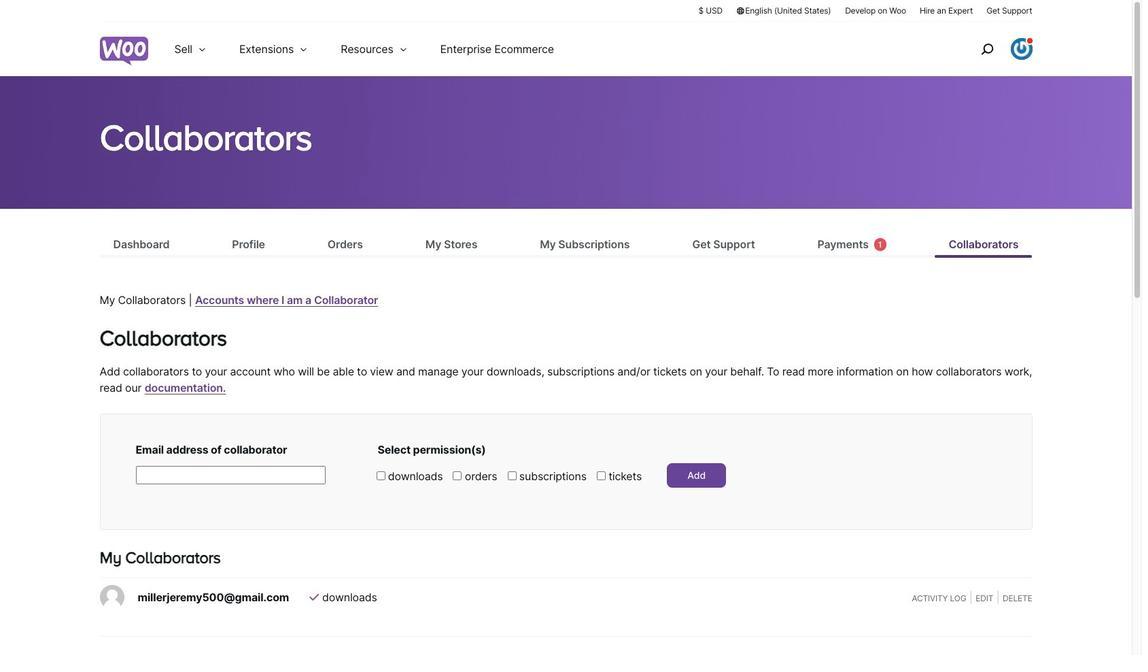 Task type: describe. For each thing, give the bounding box(es) containing it.
open account menu image
[[1011, 38, 1033, 60]]



Task type: locate. For each thing, give the bounding box(es) containing it.
check image
[[310, 592, 319, 603]]

search image
[[976, 38, 998, 60]]

None checkbox
[[377, 471, 385, 480], [508, 471, 517, 480], [597, 471, 606, 480], [377, 471, 385, 480], [508, 471, 517, 480], [597, 471, 606, 480]]

service navigation menu element
[[952, 27, 1033, 71]]

None checkbox
[[453, 471, 462, 480]]



Task type: vqa. For each thing, say whether or not it's contained in the screenshot.
Check image
yes



